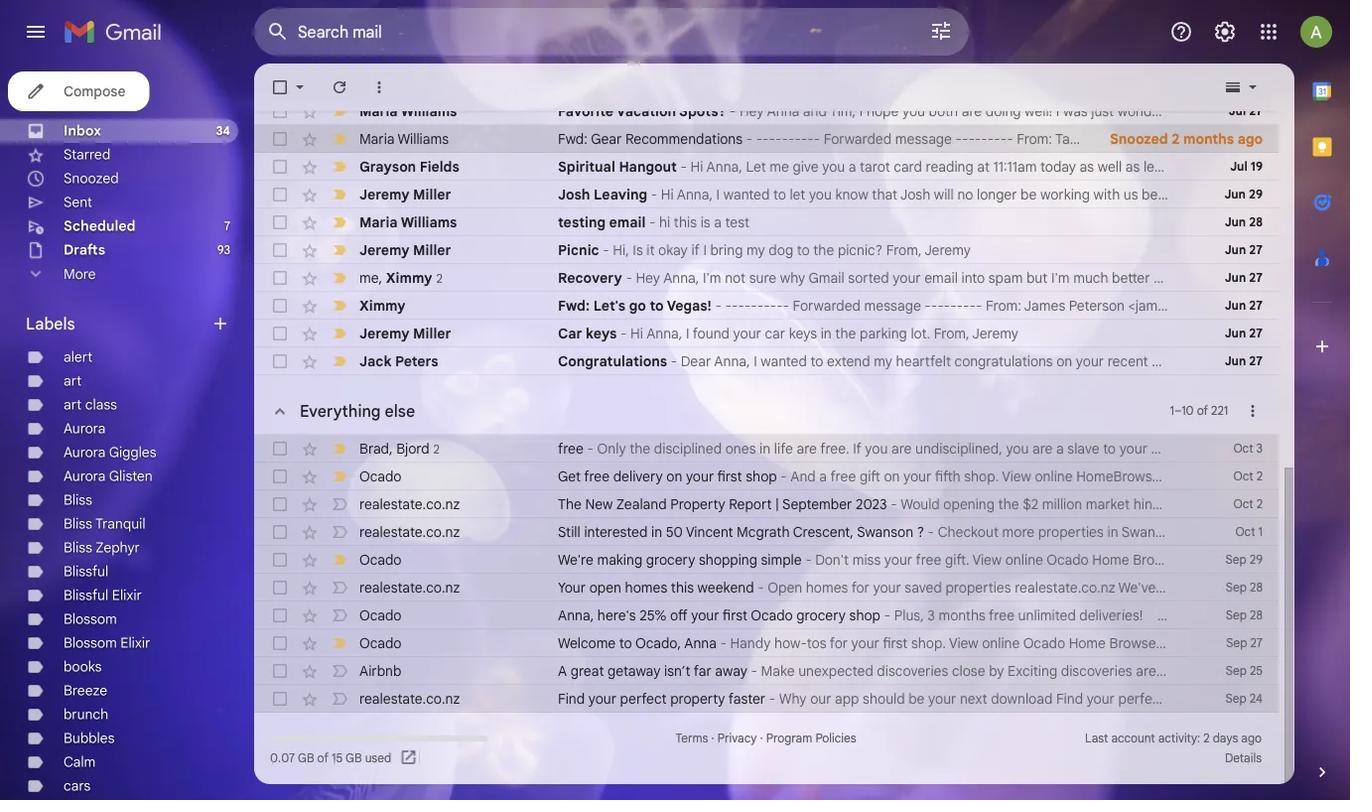 Task type: vqa. For each thing, say whether or not it's contained in the screenshot.
Filters
no



Task type: locate. For each thing, give the bounding box(es) containing it.
account
[[1112, 732, 1156, 746]]

2 vertical spatial aurora
[[64, 468, 106, 485]]

2 vertical spatial important mainly because it was sent directly to you. switch
[[330, 324, 350, 344]]

josh leaving - hi anna, i wanted to let you know that josh will no longer be working with us because he accepted a job as a fi
[[558, 186, 1351, 203]]

1 horizontal spatial snoozed
[[1110, 130, 1169, 148]]

compose button
[[8, 72, 149, 111]]

0 horizontal spatial of
[[317, 751, 329, 766]]

fwd: gear recommendations -
[[558, 130, 757, 148]]

0 horizontal spatial keys
[[586, 325, 617, 342]]

1 vertical spatial jeremy miller
[[360, 241, 451, 259]]

williams
[[401, 102, 457, 120], [398, 130, 449, 148], [401, 214, 457, 231]]

0 vertical spatial ago
[[1238, 130, 1263, 148]]

gmail image
[[64, 12, 172, 52]]

welcome to ocado, anna -
[[558, 635, 731, 652]]

bring
[[711, 241, 743, 259]]

0 vertical spatial blissful
[[64, 563, 108, 581]]

no
[[958, 186, 974, 203]]

1 29 from the top
[[1250, 187, 1263, 202]]

shopping up weekend
[[699, 551, 758, 569]]

0 vertical spatial sep 28
[[1227, 581, 1263, 595]]

1 blossom from the top
[[64, 611, 117, 628]]

sep for your open homes this weekend -
[[1227, 581, 1248, 595]]

ago up details on the bottom right of the page
[[1242, 732, 1263, 746]]

1 vertical spatial shopping
[[699, 551, 758, 569]]

27 inside everything else tab panel
[[1251, 636, 1263, 651]]

sep 24
[[1226, 692, 1263, 707]]

not important switch for the new zealand property report | september 2023
[[330, 495, 350, 515]]

10 row from the top
[[254, 348, 1351, 375]]

i up the bring
[[717, 186, 720, 203]]

you
[[823, 158, 846, 175], [809, 186, 832, 203], [866, 440, 888, 457], [1007, 440, 1029, 457]]

great
[[571, 663, 604, 680]]

jul left the 19
[[1231, 159, 1248, 174]]

oct 2 down oct 3
[[1234, 469, 1263, 484]]

7 row from the top
[[254, 264, 1279, 292]]

sep left 24
[[1226, 692, 1247, 707]]

he
[[1200, 186, 1216, 203]]

3 not important switch from the top
[[330, 578, 350, 598]]

2 keys from the left
[[789, 325, 818, 342]]

that
[[872, 186, 898, 203]]

0 vertical spatial the
[[814, 241, 835, 259]]

sep down the sep 29 at the bottom of the page
[[1227, 581, 1248, 595]]

1 vertical spatial on
[[667, 468, 683, 485]]

2 inside brad , bjord 2
[[434, 442, 440, 457]]

2 vertical spatial maria williams
[[360, 214, 457, 231]]

maria down more "icon"
[[360, 102, 398, 120]]

aurora for aurora giggles
[[64, 444, 106, 461]]

dog
[[769, 241, 794, 259]]

important according to google magic. switch
[[330, 185, 350, 205], [330, 213, 350, 232], [330, 296, 350, 316], [330, 352, 350, 371], [330, 467, 350, 487], [330, 550, 350, 570], [330, 634, 350, 654]]

important according to google magic. switch for welcome to ocado, anna
[[330, 634, 350, 654]]

jeremy miller down grayson fields
[[360, 186, 451, 203]]

this inside everything else tab panel
[[671, 579, 694, 596]]

- right anna
[[721, 635, 727, 652]]

jeremy
[[360, 186, 410, 203], [360, 241, 410, 259], [925, 241, 971, 259], [360, 325, 410, 342], [973, 325, 1019, 342]]

2 miller from the top
[[413, 241, 451, 259]]

1 oct 2 from the top
[[1234, 469, 1263, 484]]

miller for picnic
[[413, 241, 451, 259]]

shop
[[746, 468, 777, 485], [850, 607, 881, 624]]

first for shop
[[718, 468, 743, 485]]

0 horizontal spatial the
[[630, 440, 651, 457]]

a left slave
[[1057, 440, 1065, 457]]

hi up hi
[[661, 186, 674, 203]]

this left is on the right top
[[674, 214, 697, 231]]

1 left 10
[[1171, 404, 1175, 419]]

2 inside 'last account activity: 2 days ago details'
[[1204, 732, 1211, 746]]

important according to google magic. switch for josh leaving
[[330, 185, 350, 205]]

maria williams for favorite vacation spots?
[[360, 102, 457, 120]]

jeremy miller for picnic
[[360, 241, 451, 259]]

toggle split pane mode image
[[1224, 77, 1244, 97]]

sep 28 for your open homes this weekend -
[[1227, 581, 1263, 595]]

oct 2 for get free delivery on your first shop -
[[1234, 469, 1263, 484]]

1 horizontal spatial me
[[770, 158, 790, 175]]

1 horizontal spatial free
[[584, 468, 610, 485]]

eliud
[[1320, 440, 1350, 457]]

miller up peters
[[413, 325, 451, 342]]

jun 27 for hi anna, i found your car keys in the parking lot. from, jeremy
[[1226, 326, 1263, 341]]

snoozed down starred
[[64, 170, 119, 187]]

car keys - hi anna, i found your car keys in the parking lot. from, jeremy
[[558, 325, 1019, 342]]

lot.
[[911, 325, 931, 342]]

privacy link
[[718, 732, 757, 746]]

3 maria from the top
[[360, 214, 398, 231]]

4 not important switch from the top
[[330, 606, 350, 626]]

1 miller from the top
[[413, 186, 451, 203]]

maria williams up grayson fields
[[360, 130, 449, 148]]

1 vertical spatial me
[[360, 269, 379, 286]]

1 vertical spatial fwd:
[[558, 297, 590, 314]]

snoozed link
[[64, 170, 119, 187]]

my down 'parking'
[[874, 353, 893, 370]]

2 fwd: from the top
[[558, 297, 590, 314]]

27 for fwd: let's go to vegas! -
[[1250, 298, 1263, 313]]

refresh image
[[330, 77, 350, 97]]

elixir for blissful elixir
[[112, 587, 142, 604]]

mcgrath
[[737, 523, 790, 541]]

9 row from the top
[[254, 320, 1279, 348]]

sep 28 up sep 27
[[1227, 608, 1263, 623]]

oct 2
[[1234, 469, 1263, 484], [1234, 497, 1263, 512]]

at
[[978, 158, 990, 175], [1330, 158, 1342, 175]]

- down life
[[781, 468, 787, 485]]

0 vertical spatial williams
[[401, 102, 457, 120]]

me , ximmy 2
[[360, 269, 443, 286]]

2 vertical spatial 28
[[1251, 608, 1263, 623]]

row
[[254, 97, 1279, 125], [254, 125, 1279, 153], [254, 153, 1351, 181], [254, 181, 1351, 209], [254, 209, 1279, 236], [254, 236, 1279, 264], [254, 264, 1279, 292], [254, 292, 1279, 320], [254, 320, 1279, 348], [254, 348, 1351, 375], [254, 435, 1351, 463], [254, 463, 1279, 491], [254, 491, 1279, 519], [254, 519, 1279, 546], [254, 546, 1279, 574], [254, 574, 1279, 602], [254, 602, 1279, 630], [254, 630, 1279, 658], [254, 658, 1279, 685], [254, 685, 1279, 713]]

8 row from the top
[[254, 292, 1279, 320]]

from, up congratulations - dear anna, i wanted to extend my heartfelt congratulations on your recent achievements. we look forward
[[935, 325, 970, 342]]

realestate.co.nz for still interested in 50 vincent mcgrath crescent, swanson ?
[[360, 523, 460, 541]]

5 row from the top
[[254, 209, 1279, 236]]

0 vertical spatial elixir
[[112, 587, 142, 604]]

the inside everything else tab panel
[[630, 440, 651, 457]]

maria williams
[[360, 102, 457, 120], [360, 130, 449, 148], [360, 214, 457, 231]]

28 for grocery
[[1251, 608, 1263, 623]]

0 vertical spatial snoozed
[[1110, 130, 1169, 148]]

homes
[[625, 579, 668, 596]]

none checkbox inside everything else main content
[[270, 101, 290, 121]]

27 for welcome to ocado, anna -
[[1251, 636, 1263, 651]]

0 vertical spatial on
[[1057, 353, 1073, 370]]

1 art from the top
[[64, 372, 82, 390]]

- down swanson
[[885, 607, 891, 624]]

3 aurora from the top
[[64, 468, 106, 485]]

0 horizontal spatial at
[[978, 158, 990, 175]]

None checkbox
[[270, 101, 290, 121]]

row containing jack peters
[[254, 348, 1351, 375]]

on
[[1057, 353, 1073, 370], [667, 468, 683, 485]]

2 blossom from the top
[[64, 635, 117, 652]]

grayson
[[360, 158, 416, 175]]

2 left days
[[1204, 732, 1211, 746]]

me up jack
[[360, 269, 379, 286]]

snoozed inside row
[[1110, 130, 1169, 148]]

anna, for hi anna, i found your car keys in the parking lot. from, jeremy
[[647, 325, 683, 342]]

16 row from the top
[[254, 574, 1279, 602]]

oct for ?
[[1236, 525, 1256, 540]]

- right faster
[[770, 690, 776, 708]]

1 important according to google magic. switch from the top
[[330, 185, 350, 205]]

aurora for aurora glisten
[[64, 468, 106, 485]]

josh
[[558, 186, 591, 203], [901, 186, 931, 203]]

11 row from the top
[[254, 435, 1351, 463]]

1 vertical spatial hi
[[661, 186, 674, 203]]

of inside footer
[[317, 751, 329, 766]]

anna,
[[707, 158, 743, 175], [677, 186, 713, 203], [647, 325, 683, 342], [715, 353, 751, 370], [558, 607, 594, 624]]

13 row from the top
[[254, 491, 1279, 519]]

first down weekend
[[723, 607, 748, 624]]

snoozed inside labels navigation
[[64, 170, 119, 187]]

are left slave
[[1033, 440, 1053, 457]]

williams for testing
[[401, 214, 457, 231]]

1 vertical spatial maria williams
[[360, 130, 449, 148]]

my
[[747, 241, 766, 259], [874, 353, 893, 370]]

important mainly because it was sent directly to you. switch for picnic
[[330, 240, 350, 260]]

a great getaway isn't far away -
[[558, 663, 761, 680]]

sep for we're making grocery shopping simple -
[[1226, 553, 1247, 568]]

on right congratulations
[[1057, 353, 1073, 370]]

maria williams for fwd: gear recommendations
[[360, 130, 449, 148]]

2 important according to google magic. switch from the top
[[330, 213, 350, 232]]

6 row from the top
[[254, 236, 1279, 264]]

19 row from the top
[[254, 658, 1279, 685]]

7 important according to google magic. switch from the top
[[330, 634, 350, 654]]

0 vertical spatial jeremy miller
[[360, 186, 451, 203]]

property
[[671, 496, 726, 513]]

0 horizontal spatial hi
[[631, 325, 644, 342]]

cars link
[[64, 778, 91, 795]]

advanced search options image
[[922, 11, 962, 51]]

1 vertical spatial sep 28
[[1227, 608, 1263, 623]]

1 vertical spatial in
[[760, 440, 771, 457]]

as right job
[[1317, 186, 1331, 203]]

keys right car
[[789, 325, 818, 342]]

· right terms
[[712, 732, 715, 746]]

2 realestate.co.nz from the top
[[360, 523, 460, 541]]

5 jun 27 from the top
[[1226, 354, 1263, 369]]

jeremy miller for josh leaving
[[360, 186, 451, 203]]

- up congratulations
[[621, 325, 627, 342]]

2 important mainly because it was sent directly to you. switch from the top
[[330, 268, 350, 288]]

0 horizontal spatial from,
[[887, 241, 922, 259]]

29 inside everything else tab panel
[[1250, 553, 1263, 568]]

3 jeremy miller from the top
[[360, 325, 451, 342]]

3 realestate.co.nz from the top
[[360, 579, 460, 596]]

important according to google magic. switch for fwd: let's go to vegas!
[[330, 296, 350, 316]]

anna, down your
[[558, 607, 594, 624]]

aurora down "aurora" link
[[64, 444, 106, 461]]

2 bliss from the top
[[64, 516, 92, 533]]

4 realestate.co.nz from the top
[[360, 690, 460, 708]]

ocado for get free delivery on your first shop -
[[360, 468, 402, 485]]

sep for welcome to ocado, anna -
[[1227, 636, 1248, 651]]

at right crystals
[[1330, 158, 1342, 175]]

1 horizontal spatial keys
[[789, 325, 818, 342]]

0 horizontal spatial ,
[[379, 269, 383, 286]]

to up getaway
[[620, 635, 633, 652]]

3 bliss from the top
[[64, 539, 92, 557]]

0 horizontal spatial josh
[[558, 186, 591, 203]]

bliss for bliss tranquil
[[64, 516, 92, 533]]

shopping inside everything else tab panel
[[699, 551, 758, 569]]

snoozed 2 months ago
[[1110, 130, 1263, 148]]

1 vertical spatial bliss
[[64, 516, 92, 533]]

0 horizontal spatial shopping
[[699, 551, 758, 569]]

important according to google magic. switch for get free delivery on your first shop
[[330, 467, 350, 487]]

maria for favorite vacation spots? -
[[360, 102, 398, 120]]

elixir for blossom elixir
[[120, 635, 150, 652]]

you right let
[[809, 186, 832, 203]]

elixir
[[112, 587, 142, 604], [120, 635, 150, 652]]

oct up oct 1
[[1234, 497, 1254, 512]]

search mail image
[[260, 14, 296, 50]]

jeremy up jack
[[360, 325, 410, 342]]

your left moods
[[1120, 440, 1148, 457]]

tarot
[[860, 158, 891, 175]]

1 not important switch from the top
[[330, 495, 350, 515]]

swanson
[[857, 523, 914, 541]]

bliss down bliss link
[[64, 516, 92, 533]]

- right simple
[[806, 551, 812, 569]]

3 row from the top
[[254, 153, 1351, 181]]

let
[[790, 186, 806, 203]]

important according to google magic. switch for testing email
[[330, 213, 350, 232]]

17 row from the top
[[254, 602, 1279, 630]]

2 jun 27 from the top
[[1226, 271, 1263, 286]]

6 not important switch from the top
[[330, 689, 350, 709]]

0 horizontal spatial shop
[[746, 468, 777, 485]]

6 jun from the top
[[1226, 326, 1247, 341]]

1 vertical spatial go
[[630, 297, 647, 314]]

1 vertical spatial williams
[[398, 130, 449, 148]]

from, right picnic? in the top right of the page
[[887, 241, 922, 259]]

1 horizontal spatial ,
[[389, 440, 393, 457]]

1 vertical spatial maria
[[360, 130, 395, 148]]

, inside everything else tab panel
[[389, 440, 393, 457]]

ocado for welcome to ocado, anna -
[[360, 635, 402, 652]]

1 horizontal spatial grocery
[[797, 607, 846, 624]]

shopping
[[1193, 158, 1252, 175], [699, 551, 758, 569]]

keys
[[586, 325, 617, 342], [789, 325, 818, 342]]

me right let
[[770, 158, 790, 175]]

1 vertical spatial oct 2
[[1234, 497, 1263, 512]]

2 aurora from the top
[[64, 444, 106, 461]]

picnic - hi, is it okay if i bring my dog to the picnic? from, jeremy
[[558, 241, 971, 259]]

2 maria from the top
[[360, 130, 395, 148]]

2 29 from the top
[[1250, 553, 1263, 568]]

jun 27 for dear anna, i wanted to extend my heartfelt congratulations on your recent achievements. we look forward 
[[1226, 354, 1263, 369]]

fwd: down favorite
[[558, 130, 588, 148]]

of inside everything else tab panel
[[1198, 404, 1209, 419]]

27 for picnic - hi, is it okay if i bring my dog to the picnic? from, jeremy
[[1250, 243, 1263, 258]]

important mainly because you often read messages with this label. switch
[[330, 439, 350, 459]]

Search mail text field
[[298, 22, 874, 42]]

aurora giggles link
[[64, 444, 157, 461]]

oct
[[1234, 442, 1254, 456], [1234, 469, 1254, 484], [1234, 497, 1254, 512], [1236, 525, 1256, 540]]

2
[[1172, 130, 1181, 148], [437, 271, 443, 286], [434, 442, 440, 457], [1257, 469, 1263, 484], [1257, 497, 1263, 512], [1204, 732, 1211, 746]]

important mainly because it was sent directly to you. switch
[[330, 240, 350, 260], [330, 268, 350, 288], [330, 324, 350, 344]]

class
[[85, 396, 117, 414]]

15 row from the top
[[254, 546, 1279, 574]]

privacy
[[718, 732, 757, 746]]

1 vertical spatial important mainly because it was sent directly to you. switch
[[330, 268, 350, 288]]

my left the dog
[[747, 241, 766, 259]]

be
[[1021, 186, 1037, 203]]

1 horizontal spatial the
[[814, 241, 835, 259]]

row containing brad
[[254, 435, 1351, 463]]

7 jun from the top
[[1226, 354, 1247, 369]]

1 · from the left
[[712, 732, 715, 746]]

ocado for anna, here's 25% off your first ocado grocery shop -
[[360, 607, 402, 624]]

, left bjord
[[389, 440, 393, 457]]

0 vertical spatial hi
[[691, 158, 704, 175]]

2 · from the left
[[760, 732, 763, 746]]

2 vertical spatial miller
[[413, 325, 451, 342]]

1 horizontal spatial shop
[[850, 607, 881, 624]]

the up 'extend'
[[836, 325, 857, 342]]

from, for lot.
[[935, 325, 970, 342]]

2 vertical spatial jeremy miller
[[360, 325, 451, 342]]

6 important according to google magic. switch from the top
[[330, 550, 350, 570]]

1 horizontal spatial are
[[892, 440, 912, 457]]

wanted down 'car keys - hi anna, i found your car keys in the parking lot. from, jeremy'
[[761, 353, 807, 370]]

1 vertical spatial elixir
[[120, 635, 150, 652]]

0 horizontal spatial free
[[558, 440, 584, 457]]

0 vertical spatial fwd:
[[558, 130, 588, 148]]

0 vertical spatial 28
[[1250, 215, 1263, 230]]

not important switch for your open homes this weekend
[[330, 578, 350, 598]]

0 vertical spatial blossom
[[64, 611, 117, 628]]

1 horizontal spatial in
[[760, 440, 771, 457]]

1 important mainly because it was sent directly to you. switch from the top
[[330, 240, 350, 260]]

jeremy for josh leaving - hi anna, i wanted to let you know that josh will no longer be working with us because he accepted a job as a fi
[[360, 186, 410, 203]]

2 sep 28 from the top
[[1227, 608, 1263, 623]]

- down simple
[[758, 579, 764, 596]]

0 vertical spatial important mainly because it was sent directly to you. switch
[[330, 240, 350, 260]]

art for art link
[[64, 372, 82, 390]]

1 sep 28 from the top
[[1227, 581, 1263, 595]]

bliss up blissful link
[[64, 539, 92, 557]]

art class link
[[64, 396, 117, 414]]

1 aurora from the top
[[64, 420, 106, 438]]

to right slave
[[1104, 440, 1117, 457]]

2 vertical spatial in
[[652, 523, 663, 541]]

0 horizontal spatial gb
[[298, 751, 314, 766]]

a left tarot
[[849, 158, 857, 175]]

jeremy up me , ximmy 2
[[360, 241, 410, 259]]

1 horizontal spatial josh
[[901, 186, 931, 203]]

jul down toggle split pane mode icon
[[1230, 104, 1247, 119]]

snoozed for snoozed 2 months ago
[[1110, 130, 1169, 148]]

the
[[814, 241, 835, 259], [836, 325, 857, 342], [630, 440, 651, 457]]

me
[[770, 158, 790, 175], [360, 269, 379, 286]]

1 blissful from the top
[[64, 563, 108, 581]]

anna, down found
[[715, 353, 751, 370]]

- down hi,
[[626, 269, 633, 287]]

2 oct 2 from the top
[[1234, 497, 1263, 512]]

breeze link
[[64, 682, 107, 700]]

hi down fwd: let's go to vegas! -
[[631, 325, 644, 342]]

1 vertical spatial ago
[[1242, 732, 1263, 746]]

2 jun from the top
[[1225, 215, 1247, 230]]

on inside everything else tab panel
[[667, 468, 683, 485]]

footer
[[254, 729, 1279, 769]]

sep up sep 25
[[1227, 636, 1248, 651]]

2 blissful from the top
[[64, 587, 108, 604]]

look
[[1270, 353, 1296, 370]]

3 miller from the top
[[413, 325, 451, 342]]

1 vertical spatial of
[[317, 751, 329, 766]]

ago down jul 27
[[1238, 130, 1263, 148]]

29 for we're making grocery shopping simple -
[[1250, 553, 1263, 568]]

2 art from the top
[[64, 396, 82, 414]]

this up off
[[671, 579, 694, 596]]

25%
[[640, 607, 667, 624]]

art for art class
[[64, 396, 82, 414]]

0 horizontal spatial are
[[797, 440, 817, 457]]

not important switch
[[330, 495, 350, 515], [330, 522, 350, 542], [330, 578, 350, 598], [330, 606, 350, 626], [330, 662, 350, 681], [330, 689, 350, 709]]

forward
[[1299, 353, 1349, 370]]

bjord
[[397, 440, 430, 457]]

go right let's
[[630, 297, 647, 314]]

blissful link
[[64, 563, 108, 581]]

2 jeremy miller from the top
[[360, 241, 451, 259]]

bliss up bliss tranquil link
[[64, 492, 92, 509]]

None checkbox
[[270, 77, 290, 97], [270, 129, 290, 149], [270, 157, 290, 177], [270, 77, 290, 97], [270, 129, 290, 149], [270, 157, 290, 177]]

not important switch for find your perfect property faster
[[330, 689, 350, 709]]

delivery
[[614, 468, 663, 485]]

maria for fwd: gear recommendations -
[[360, 130, 395, 148]]

?
[[918, 523, 925, 541]]

0 horizontal spatial go
[[630, 297, 647, 314]]

2 horizontal spatial are
[[1033, 440, 1053, 457]]

inbox section options image
[[1244, 401, 1263, 421]]

4 jun 27 from the top
[[1226, 326, 1263, 341]]

jeremy miller
[[360, 186, 451, 203], [360, 241, 451, 259], [360, 325, 451, 342]]

0 horizontal spatial 1
[[1171, 404, 1175, 419]]

important mainly because it was sent directly to you. switch for recovery
[[330, 268, 350, 288]]

bubbles link
[[64, 730, 115, 747]]

29
[[1250, 187, 1263, 202], [1250, 553, 1263, 568]]

–
[[1175, 404, 1182, 419]]

are right if
[[892, 440, 912, 457]]

29 down the 19
[[1250, 187, 1263, 202]]

ximmy up peters
[[386, 269, 433, 286]]

miller for josh
[[413, 186, 451, 203]]

realestate.co.nz for your open homes this weekend
[[360, 579, 460, 596]]

- left the dear at the top right
[[671, 353, 677, 370]]

art down art link
[[64, 396, 82, 414]]

1 are from the left
[[797, 440, 817, 457]]

1 horizontal spatial hi
[[661, 186, 674, 203]]

blissful
[[64, 563, 108, 581], [64, 587, 108, 604]]

your up property
[[686, 468, 714, 485]]

, for me
[[379, 269, 383, 286]]

1 fwd: from the top
[[558, 130, 588, 148]]

4 jun from the top
[[1226, 271, 1247, 286]]

1 vertical spatial blossom
[[64, 635, 117, 652]]

to right the dog
[[797, 241, 810, 259]]

getaway
[[608, 663, 661, 680]]

4 important according to google magic. switch from the top
[[330, 352, 350, 371]]

28 up sep 27
[[1251, 608, 1263, 623]]

keys down let's
[[586, 325, 617, 342]]

miller up me , ximmy 2
[[413, 241, 451, 259]]

grocery down 50
[[646, 551, 696, 569]]

josh up testing
[[558, 186, 591, 203]]

2 vertical spatial williams
[[401, 214, 457, 231]]

josh left will
[[901, 186, 931, 203]]

as right well
[[1126, 158, 1141, 175]]

gb
[[298, 751, 314, 766], [346, 751, 362, 766]]

jack
[[360, 353, 392, 370]]

3 important according to google magic. switch from the top
[[330, 296, 350, 316]]

1 jeremy miller from the top
[[360, 186, 451, 203]]

oct for are
[[1234, 442, 1254, 456]]

aurora for "aurora" link
[[64, 420, 106, 438]]

1 at from the left
[[978, 158, 990, 175]]

2 not important switch from the top
[[330, 522, 350, 542]]

1 jun from the top
[[1225, 187, 1247, 202]]

shop up report
[[746, 468, 777, 485]]

27 for congratulations - dear anna, i wanted to extend my heartfelt congratulations on your recent achievements. we look forward 
[[1250, 354, 1263, 369]]

0 vertical spatial miller
[[413, 186, 451, 203]]

hangout
[[619, 158, 677, 175]]

to
[[774, 186, 787, 203], [797, 241, 810, 259], [650, 297, 664, 314], [811, 353, 824, 370], [1104, 440, 1117, 457], [620, 635, 633, 652]]

your right off
[[692, 607, 720, 624]]

sep 27
[[1227, 636, 1263, 651]]

important according to google magic. switch for we're making grocery shopping simple
[[330, 550, 350, 570]]

2 horizontal spatial hi
[[691, 158, 704, 175]]

else
[[385, 401, 415, 421]]

1 bliss from the top
[[64, 492, 92, 509]]

0 vertical spatial from,
[[887, 241, 922, 259]]

sep for find your perfect property faster -
[[1226, 692, 1247, 707]]

1 realestate.co.nz from the top
[[360, 496, 460, 513]]

hi down recommendations
[[691, 158, 704, 175]]

0 horizontal spatial as
[[1080, 158, 1095, 175]]

0 vertical spatial 1
[[1346, 158, 1351, 175]]

None search field
[[254, 8, 969, 56]]

hi for hi anna, i wanted to let you know that josh will no longer be working with us because he accepted a job as a fi
[[661, 186, 674, 203]]

0 vertical spatial ,
[[379, 269, 383, 286]]

jul 19
[[1231, 159, 1263, 174]]

3 jun from the top
[[1226, 243, 1247, 258]]

3 maria williams from the top
[[360, 214, 457, 231]]

let
[[746, 158, 767, 175]]

jul for favorite vacation spots? -
[[1230, 104, 1247, 119]]

inbox
[[64, 122, 101, 140]]

your right find
[[589, 690, 617, 708]]

tab list
[[1295, 64, 1351, 729]]

maria
[[360, 102, 398, 120], [360, 130, 395, 148], [360, 214, 398, 231]]

5 not important switch from the top
[[330, 662, 350, 681]]

1 horizontal spatial gb
[[346, 751, 362, 766]]

- up found
[[716, 297, 722, 314]]

1 vertical spatial ,
[[389, 440, 393, 457]]

aurora down art class link
[[64, 420, 106, 438]]

1 horizontal spatial ·
[[760, 732, 763, 746]]

2 maria williams from the top
[[360, 130, 449, 148]]

oct 2 for the new zealand property report | september 2023 -
[[1234, 497, 1263, 512]]

of left 15 on the left
[[317, 751, 329, 766]]

1 vertical spatial aurora
[[64, 444, 106, 461]]

1 vertical spatial this
[[671, 579, 694, 596]]

recommendations
[[626, 130, 743, 148]]

3 important mainly because it was sent directly to you. switch from the top
[[330, 324, 350, 344]]

1 jun 27 from the top
[[1226, 243, 1263, 258]]

are
[[797, 440, 817, 457], [892, 440, 912, 457], [1033, 440, 1053, 457]]

williams up grayson fields
[[398, 130, 449, 148]]

elixir down blissful elixir
[[120, 635, 150, 652]]

spots?
[[680, 102, 726, 120]]

0 vertical spatial art
[[64, 372, 82, 390]]

jun 27
[[1226, 243, 1263, 258], [1226, 271, 1263, 286], [1226, 298, 1263, 313], [1226, 326, 1263, 341], [1226, 354, 1263, 369]]

snoozed
[[1110, 130, 1169, 148], [64, 170, 119, 187]]

2 gb from the left
[[346, 751, 362, 766]]

support image
[[1170, 20, 1194, 44]]

0 vertical spatial go
[[1174, 158, 1190, 175]]

favorite
[[558, 102, 614, 120]]

to left 'extend'
[[811, 353, 824, 370]]

dear
[[681, 353, 711, 370]]

1 maria williams from the top
[[360, 102, 457, 120]]

sep 28
[[1227, 581, 1263, 595], [1227, 608, 1263, 623]]

1 maria from the top
[[360, 102, 398, 120]]

5 important according to google magic. switch from the top
[[330, 467, 350, 487]]

2 inside me , ximmy 2
[[437, 271, 443, 286]]

anna, down fwd: let's go to vegas! -
[[647, 325, 683, 342]]

sep 28 for anna, here's 25% off your first ocado grocery shop -
[[1227, 608, 1263, 623]]

1 horizontal spatial 1
[[1259, 525, 1263, 540]]

as left well
[[1080, 158, 1095, 175]]

footer containing terms
[[254, 729, 1279, 769]]



Task type: describe. For each thing, give the bounding box(es) containing it.
car
[[558, 325, 583, 342]]

let's
[[1144, 158, 1170, 175]]

everything else tab panel
[[254, 375, 1351, 713]]

1 vertical spatial the
[[836, 325, 857, 342]]

accepted
[[1219, 186, 1279, 203]]

everything else button
[[260, 392, 423, 432]]

2 vertical spatial 1
[[1259, 525, 1263, 540]]

here's
[[598, 607, 636, 624]]

a left job
[[1282, 186, 1290, 203]]

is
[[633, 241, 643, 259]]

1 horizontal spatial as
[[1126, 158, 1141, 175]]

28 for test
[[1250, 215, 1263, 230]]

jeremy down will
[[925, 241, 971, 259]]

1 horizontal spatial on
[[1057, 353, 1073, 370]]

row containing me
[[254, 264, 1279, 292]]

- left hi
[[650, 214, 656, 231]]

will
[[935, 186, 954, 203]]

1 row from the top
[[254, 97, 1279, 125]]

5 jun from the top
[[1226, 298, 1247, 313]]

september
[[783, 496, 853, 513]]

policies
[[816, 732, 857, 746]]

bliss for bliss zephyr
[[64, 539, 92, 557]]

your open homes this weekend -
[[558, 579, 768, 596]]

1 vertical spatial grocery
[[797, 607, 846, 624]]

settings image
[[1214, 20, 1238, 44]]

blissful elixir link
[[64, 587, 142, 604]]

29 for josh leaving - hi anna, i wanted to let you know that josh will no longer be working with us because he accepted a job as a fi
[[1250, 187, 1263, 202]]

today
[[1041, 158, 1077, 175]]

with
[[1094, 186, 1121, 203]]

blossom for blossom elixir
[[64, 635, 117, 652]]

report
[[729, 496, 772, 513]]

jeremy miller for car keys
[[360, 325, 451, 342]]

1 vertical spatial ximmy
[[360, 297, 406, 314]]

anna, here's 25% off your first ocado grocery shop -
[[558, 607, 895, 624]]

your left recent
[[1077, 353, 1105, 370]]

more image
[[370, 77, 389, 97]]

0 vertical spatial me
[[770, 158, 790, 175]]

- right 2023
[[891, 496, 898, 513]]

program
[[767, 732, 813, 746]]

main menu image
[[24, 20, 48, 44]]

ago inside 'last account activity: 2 days ago details'
[[1242, 732, 1263, 746]]

blossom link
[[64, 611, 117, 628]]

vegas!
[[667, 297, 712, 314]]

sep 25
[[1226, 664, 1263, 679]]

blossom for blossom link
[[64, 611, 117, 628]]

congratulations
[[955, 353, 1054, 370]]

realestate.co.nz for the new zealand property report | september 2023
[[360, 496, 460, 513]]

1 vertical spatial free
[[584, 468, 610, 485]]

1 vertical spatial shop
[[850, 607, 881, 624]]

maria for testing email - hi this is a test
[[360, 214, 398, 231]]

not important switch for still interested in 50 vincent mcgrath crescent, swanson ?
[[330, 522, 350, 542]]

compose
[[64, 82, 126, 100]]

picnic?
[[838, 241, 883, 259]]

miller for car
[[413, 325, 451, 342]]

1 gb from the left
[[298, 751, 314, 766]]

simple
[[761, 551, 802, 569]]

4 row from the top
[[254, 181, 1351, 209]]

welcome
[[558, 635, 616, 652]]

0 vertical spatial my
[[747, 241, 766, 259]]

starred
[[64, 146, 110, 163]]

art class
[[64, 396, 117, 414]]

jun 28
[[1225, 215, 1263, 230]]

- right ?
[[928, 523, 935, 541]]

aurora link
[[64, 420, 106, 438]]

disciplined
[[654, 440, 722, 457]]

anna, inside everything else tab panel
[[558, 607, 594, 624]]

job
[[1294, 186, 1313, 203]]

maria williams for testing email
[[360, 214, 457, 231]]

oct down oct 3
[[1234, 469, 1254, 484]]

because
[[1142, 186, 1196, 203]]

blissful elixir
[[64, 587, 142, 604]]

2 are from the left
[[892, 440, 912, 457]]

give
[[793, 158, 819, 175]]

art link
[[64, 372, 82, 390]]

drafts
[[64, 241, 105, 259]]

1 horizontal spatial go
[[1174, 158, 1190, 175]]

get
[[558, 468, 581, 485]]

sep for anna, here's 25% off your first ocado grocery shop -
[[1227, 608, 1248, 623]]

tranquil
[[95, 516, 146, 533]]

1 vertical spatial 28
[[1251, 581, 1263, 595]]

free - only the disciplined ones in life are free. if you are undisciplined, you are a slave to your moods and your passions. eliud 
[[558, 440, 1351, 457]]

williams for favorite
[[401, 102, 457, 120]]

jun for hi anna, i found your car keys in the parking lot. from, jeremy
[[1226, 326, 1247, 341]]

fi
[[1346, 186, 1351, 203]]

brad
[[360, 440, 389, 457]]

us
[[1124, 186, 1139, 203]]

1 vertical spatial my
[[874, 353, 893, 370]]

24
[[1250, 692, 1263, 707]]

well
[[1098, 158, 1123, 175]]

- right spots?
[[730, 102, 736, 120]]

zealand
[[617, 496, 667, 513]]

a inside everything else tab panel
[[1057, 440, 1065, 457]]

longer
[[978, 186, 1018, 203]]

row containing grayson fields
[[254, 153, 1351, 181]]

your left car
[[734, 325, 762, 342]]

i right if
[[704, 241, 707, 259]]

1 horizontal spatial shopping
[[1193, 158, 1252, 175]]

2 down 3
[[1257, 469, 1263, 484]]

2 at from the left
[[1330, 158, 1342, 175]]

- left hi,
[[603, 241, 610, 259]]

realestate.co.nz for find your perfect property faster
[[360, 690, 460, 708]]

blissful for blissful link
[[64, 563, 108, 581]]

2 horizontal spatial 1
[[1346, 158, 1351, 175]]

property
[[671, 690, 726, 708]]

anna, for hi anna, let me give you a tarot card reading at 11:11am today as well as let's go shopping for crystals at 1
[[707, 158, 743, 175]]

jun 27 for hi, is it okay if i bring my dog to the picnic? from, jeremy
[[1226, 243, 1263, 258]]

i down 'car keys - hi anna, i found your car keys in the parking lot. from, jeremy'
[[754, 353, 758, 370]]

14 row from the top
[[254, 519, 1279, 546]]

, for brad
[[389, 440, 393, 457]]

footer inside everything else main content
[[254, 729, 1279, 769]]

jul for spiritual hangout - hi anna, let me give you a tarot card reading at 11:11am today as well as let's go shopping for crystals at 1
[[1231, 159, 1248, 174]]

bliss for bliss link
[[64, 492, 92, 509]]

you right the undisciplined,
[[1007, 440, 1029, 457]]

jun for hi, is it okay if i bring my dog to the picnic? from, jeremy
[[1226, 243, 1247, 258]]

27 for favorite vacation spots? -
[[1250, 104, 1263, 119]]

aurora giggles
[[64, 444, 157, 461]]

bliss tranquil link
[[64, 516, 146, 533]]

passions.
[[1257, 440, 1316, 457]]

to left let
[[774, 186, 787, 203]]

0 vertical spatial in
[[821, 325, 832, 342]]

2 left months
[[1172, 130, 1181, 148]]

jack peters
[[360, 353, 439, 370]]

2 row from the top
[[254, 125, 1279, 153]]

0 vertical spatial grocery
[[646, 551, 696, 569]]

know
[[836, 186, 869, 203]]

achievements.
[[1152, 353, 1244, 370]]

i left found
[[686, 325, 690, 342]]

oct for -
[[1234, 497, 1254, 512]]

34
[[216, 124, 230, 139]]

activity:
[[1159, 732, 1201, 746]]

20 row from the top
[[254, 685, 1279, 713]]

jeremy up congratulations
[[973, 325, 1019, 342]]

bliss zephyr link
[[64, 539, 140, 557]]

- down recommendations
[[681, 158, 687, 175]]

to left vegas!
[[650, 297, 664, 314]]

0 vertical spatial this
[[674, 214, 697, 231]]

1 josh from the left
[[558, 186, 591, 203]]

from, for picnic?
[[887, 241, 922, 259]]

0 vertical spatial wanted
[[724, 186, 770, 203]]

0 vertical spatial free
[[558, 440, 584, 457]]

1 vertical spatial 1
[[1171, 404, 1175, 419]]

important according to google magic. switch for congratulations
[[330, 352, 350, 371]]

27 for recovery -
[[1250, 271, 1263, 286]]

anna, for hi anna, i wanted to let you know that josh will no longer be working with us because he accepted a job as a fi
[[677, 186, 713, 203]]

days
[[1214, 732, 1239, 746]]

row containing airbnb
[[254, 658, 1279, 685]]

your left 3
[[1226, 440, 1254, 457]]

3 are from the left
[[1033, 440, 1053, 457]]

new
[[586, 496, 613, 513]]

scheduled
[[64, 218, 136, 235]]

labels heading
[[26, 314, 211, 334]]

hi for hi anna, let me give you a tarot card reading at 11:11am today as well as let's go shopping for crystals at 1
[[691, 158, 704, 175]]

still
[[558, 523, 581, 541]]

0 vertical spatial shop
[[746, 468, 777, 485]]

books link
[[64, 659, 102, 676]]

row containing ximmy
[[254, 292, 1279, 320]]

a right is on the right top
[[714, 214, 722, 231]]

- up testing email - hi this is a test
[[651, 186, 658, 203]]

vincent
[[686, 523, 734, 541]]

sep for a great getaway isn't far away -
[[1226, 664, 1247, 679]]

brunch link
[[64, 706, 108, 724]]

blissful for blissful elixir
[[64, 587, 108, 604]]

fwd: for fwd: gear recommendations -
[[558, 130, 588, 148]]

jun for hi anna, i wanted to let you know that josh will no longer be working with us because he accepted a job as a fi
[[1225, 187, 1247, 202]]

first for ocado
[[723, 607, 748, 624]]

jeremy for picnic - hi, is it okay if i bring my dog to the picnic? from, jeremy
[[360, 241, 410, 259]]

fields
[[420, 158, 460, 175]]

3
[[1257, 442, 1263, 456]]

far
[[694, 663, 712, 680]]

follow link to manage storage image
[[400, 749, 419, 769]]

recovery
[[558, 269, 623, 287]]

1 vertical spatial wanted
[[761, 353, 807, 370]]

jun for hi this is a test
[[1225, 215, 1247, 230]]

- right away
[[751, 663, 758, 680]]

off
[[671, 607, 688, 624]]

you right if
[[866, 440, 888, 457]]

undisciplined,
[[916, 440, 1003, 457]]

testing email - hi this is a test
[[558, 214, 750, 231]]

important mainly because it was sent directly to you. switch for car keys
[[330, 324, 350, 344]]

okay
[[659, 241, 688, 259]]

congratulations - dear anna, i wanted to extend my heartfelt congratulations on your recent achievements. we look forward 
[[558, 353, 1351, 370]]

you right give at the right
[[823, 158, 846, 175]]

books
[[64, 659, 102, 676]]

williams for fwd:
[[398, 130, 449, 148]]

program policies link
[[767, 732, 857, 746]]

terms · privacy · program policies
[[676, 732, 857, 746]]

18 row from the top
[[254, 630, 1279, 658]]

snoozed for snoozed link
[[64, 170, 119, 187]]

ocado for we're making grocery shopping simple -
[[360, 551, 402, 569]]

12 row from the top
[[254, 463, 1279, 491]]

27 for car keys - hi anna, i found your car keys in the parking lot. from, jeremy
[[1250, 326, 1263, 341]]

0 vertical spatial ximmy
[[386, 269, 433, 286]]

inbox link
[[64, 122, 101, 140]]

hi for hi anna, i found your car keys in the parking lot. from, jeremy
[[631, 325, 644, 342]]

last account activity: 2 days ago details
[[1086, 732, 1263, 766]]

2 josh from the left
[[901, 186, 931, 203]]

everything else main content
[[254, 0, 1351, 785]]

2 up oct 1
[[1257, 497, 1263, 512]]

not important switch for a great getaway isn't far away
[[330, 662, 350, 681]]

bubbles
[[64, 730, 115, 747]]

jun 29
[[1225, 187, 1263, 202]]

congratulations
[[558, 353, 668, 370]]

3 jun 27 from the top
[[1226, 298, 1263, 313]]

a left fi
[[1335, 186, 1342, 203]]

aurora glisten link
[[64, 468, 153, 485]]

only
[[598, 440, 626, 457]]

2 horizontal spatial as
[[1317, 186, 1331, 203]]

- up let
[[747, 130, 753, 148]]

glisten
[[109, 468, 153, 485]]

sep 29
[[1226, 553, 1263, 568]]

breeze
[[64, 682, 107, 700]]

1 keys from the left
[[586, 325, 617, 342]]

- left only
[[588, 440, 594, 457]]

not important switch for anna, here's 25% off your first ocado grocery shop
[[330, 606, 350, 626]]

jeremy for car keys - hi anna, i found your car keys in the parking lot. from, jeremy
[[360, 325, 410, 342]]

fwd: for fwd: let's go to vegas! -
[[558, 297, 590, 314]]

last
[[1086, 732, 1109, 746]]

jun for dear anna, i wanted to extend my heartfelt congratulations on your recent achievements. we look forward 
[[1226, 354, 1247, 369]]

anna
[[685, 635, 717, 652]]

bliss zephyr
[[64, 539, 140, 557]]

10
[[1182, 404, 1195, 419]]

labels navigation
[[0, 64, 254, 801]]

aurora glisten
[[64, 468, 153, 485]]



